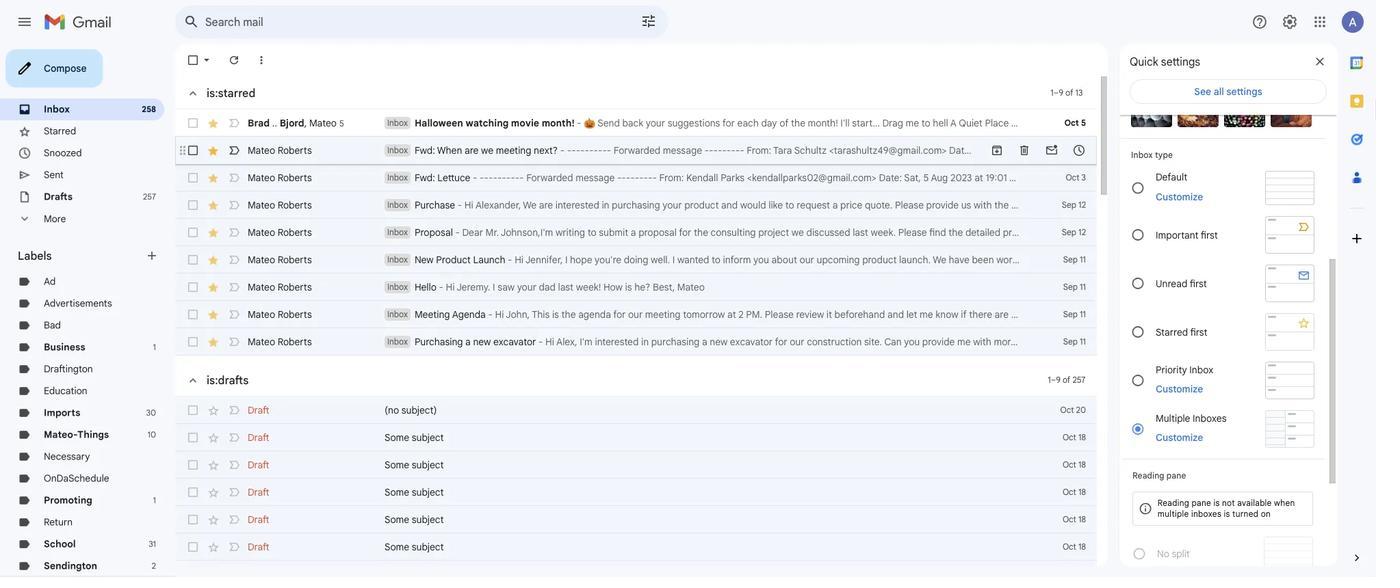 Task type: locate. For each thing, give the bounding box(es) containing it.
ondaschedule link
[[44, 473, 109, 485]]

proposal down pricing
[[1004, 227, 1042, 239]]

imports
[[44, 407, 80, 419]]

1 horizontal spatial settings
[[1227, 86, 1263, 98]]

sep for information
[[1062, 200, 1077, 211]]

the left agenda
[[562, 309, 576, 321]]

with right us
[[974, 199, 993, 211]]

education link
[[44, 385, 87, 397]]

3 customize from the top
[[1156, 432, 1204, 444]]

place
[[985, 117, 1009, 129], [1046, 117, 1070, 129]]

11 up additions.
[[1080, 282, 1087, 293]]

mateo-things
[[44, 429, 109, 441]]

forward
[[1163, 309, 1196, 321]]

0 vertical spatial starred
[[44, 125, 76, 137]]

8 roberts from the top
[[278, 336, 312, 348]]

inbox type
[[1132, 150, 1173, 160]]

5 some from the top
[[385, 542, 409, 554]]

2 fwd: from the top
[[415, 172, 435, 184]]

you right can
[[905, 336, 920, 348]]

tab list
[[1338, 44, 1377, 529]]

1 horizontal spatial at
[[975, 172, 984, 184]]

0 vertical spatial are
[[465, 144, 479, 156]]

sep 11 up or
[[1064, 282, 1087, 293]]

about
[[772, 254, 798, 266], [1071, 336, 1097, 348]]

0 vertical spatial reading
[[1133, 471, 1165, 481]]

1 some subject from the top
[[385, 432, 444, 444]]

1 customize from the top
[[1156, 191, 1204, 203]]

your left dad
[[517, 281, 537, 293]]

3 some from the top
[[385, 487, 409, 499]]

we right project at the top of the page
[[792, 227, 804, 239]]

request
[[797, 199, 831, 211]]

main content
[[175, 44, 1351, 578]]

0 vertical spatial provide
[[927, 199, 959, 211]]

pane inside reading pane is not available when multiple inboxes is turned on
[[1192, 499, 1212, 509]]

1 subject from the top
[[412, 432, 444, 444]]

a right develop
[[1123, 254, 1128, 266]]

0 vertical spatial we
[[523, 199, 537, 211]]

2 horizontal spatial new
[[1131, 254, 1148, 266]]

11 right or
[[1080, 310, 1087, 320]]

9 for is:drafts
[[1057, 376, 1061, 386]]

None search field
[[175, 5, 668, 38]]

sep 11 for hi alex, i'm interested in purchasing a new excavator for our construction  site. can you provide me with more information about the models available  and their prices? thanks, mark
[[1064, 337, 1087, 347]]

0 vertical spatial of
[[1066, 88, 1074, 98]]

is
[[625, 281, 632, 293], [552, 309, 559, 321], [1214, 499, 1220, 509], [1224, 510, 1231, 520]]

0 horizontal spatial pane
[[1167, 471, 1187, 481]]

starred inside labels navigation
[[44, 125, 76, 137]]

agenda
[[579, 309, 611, 321]]

for up wanted
[[679, 227, 692, 239]]

me
[[906, 117, 920, 129], [1266, 227, 1279, 239], [920, 309, 934, 321], [958, 336, 971, 348]]

john,
[[506, 309, 530, 321]]

last right dad
[[558, 281, 574, 293]]

reading inside reading pane is not available when multiple inboxes is turned on
[[1158, 499, 1190, 509]]

7 mateo roberts from the top
[[248, 309, 312, 321]]

starred for starred first
[[1156, 326, 1189, 338]]

some for fifth some subject link from the bottom of the page
[[385, 432, 409, 444]]

2 vertical spatial first
[[1191, 326, 1208, 338]]

oct 18 for 4th some subject link from the bottom
[[1063, 460, 1087, 471]]

month! left i'll
[[808, 117, 839, 129]]

2 down 13
[[1072, 117, 1078, 129]]

see
[[1195, 86, 1212, 98]]

1 vertical spatial fwd:
[[415, 172, 435, 184]]

0 vertical spatial information
[[1044, 199, 1094, 211]]

0 vertical spatial 257
[[143, 192, 156, 202]]

alex,
[[557, 336, 578, 348]]

2 customize button from the top
[[1148, 382, 1212, 398]]

sep
[[1062, 200, 1077, 211], [1062, 228, 1077, 238], [1064, 255, 1078, 265], [1064, 282, 1078, 293], [1064, 310, 1078, 320], [1064, 337, 1078, 347]]

sep down or
[[1064, 337, 1078, 347]]

hi
[[465, 199, 474, 211], [515, 254, 524, 266], [446, 281, 455, 293], [495, 309, 504, 321], [546, 336, 554, 348]]

dear
[[462, 227, 483, 239]]

0 horizontal spatial month!
[[542, 117, 575, 129]]

lettuce left 3
[[1048, 172, 1081, 184]]

2 horizontal spatial product
[[1206, 254, 1241, 266]]

oct 18 for first some subject link from the bottom
[[1063, 543, 1087, 553]]

3 roberts from the top
[[278, 199, 312, 211]]

None checkbox
[[186, 53, 200, 67], [186, 116, 200, 130], [186, 281, 200, 294], [186, 486, 200, 500], [186, 513, 200, 527], [186, 53, 200, 67], [186, 116, 200, 130], [186, 281, 200, 294], [186, 486, 200, 500], [186, 513, 200, 527]]

advanced search options image
[[635, 8, 663, 35]]

2 vertical spatial customize button
[[1148, 430, 1212, 447]]

you
[[754, 254, 770, 266], [1292, 254, 1308, 266], [905, 336, 920, 348]]

hi left alex,
[[546, 336, 554, 348]]

0 vertical spatial customize button
[[1148, 189, 1212, 205]]

the left models
[[1099, 336, 1114, 348]]

1 vertical spatial if
[[961, 309, 967, 321]]

1 vertical spatial with
[[974, 336, 992, 348]]

0 horizontal spatial 5
[[340, 118, 344, 129]]

1 mateo roberts from the top
[[248, 144, 312, 156]]

if
[[1307, 227, 1313, 239], [961, 309, 967, 321]]

0 horizontal spatial 257
[[143, 192, 156, 202]]

settings right all
[[1227, 86, 1263, 98]]

dad
[[539, 281, 556, 293]]

12 for information
[[1079, 200, 1087, 211]]

mateo roberts for meeting agenda
[[248, 309, 312, 321]]

1 vertical spatial available
[[1238, 499, 1273, 509]]

inboxes
[[1192, 510, 1222, 520]]

in down he?
[[642, 336, 649, 348]]

last left week.
[[853, 227, 869, 239]]

3 sep 11 from the top
[[1064, 310, 1087, 320]]

4 some subject from the top
[[385, 514, 444, 526]]

11 right tirelessly
[[1080, 255, 1087, 265]]

1 horizontal spatial proposal
[[1004, 227, 1042, 239]]

sep 12 up tirelessly
[[1062, 228, 1087, 238]]

ad link
[[44, 276, 56, 288]]

outlining
[[1044, 227, 1082, 239]]

brad .. bjord , mateo 5
[[248, 117, 344, 129]]

3 some subject link from the top
[[385, 486, 1022, 500]]

sep down outlining
[[1064, 255, 1078, 265]]

things
[[77, 429, 109, 441]]

quiet left oct 5 at the right of page
[[1020, 117, 1044, 129]]

13 row from the top
[[175, 479, 1097, 507]]

1 horizontal spatial excavator
[[730, 336, 773, 348]]

mateo roberts for hello
[[248, 281, 312, 293]]

2 12 from the top
[[1079, 228, 1087, 238]]

inbox for inbox
[[44, 103, 70, 115]]

5 row from the top
[[175, 219, 1313, 246]]

1 vertical spatial customize
[[1156, 384, 1204, 396]]

1 vertical spatial about
[[1071, 336, 1097, 348]]

with for us
[[974, 199, 993, 211]]

2 sep 11 from the top
[[1064, 282, 1087, 293]]

more button
[[0, 208, 164, 230]]

– down changes at the bottom right
[[1051, 376, 1057, 386]]

1 vertical spatial 12
[[1079, 228, 1087, 238]]

1 oct 18 from the top
[[1063, 433, 1087, 443]]

0 vertical spatial know
[[1282, 227, 1305, 239]]

5 subject from the top
[[412, 542, 444, 554]]

inbox for inbox proposal - dear mr. johnson,i'm writing to submit a proposal for the consulting  project we discussed last week. please find the detailed proposal outlining  our approach and estimated timeline. let me know if
[[388, 228, 408, 238]]

some subject for third some subject link from the bottom of the page
[[385, 487, 444, 499]]

inbox inside inbox hello - hi jeremy. i saw your dad last week! how is he? best, mateo
[[388, 282, 408, 293]]

detailed
[[966, 227, 1001, 239]]

2 horizontal spatial are
[[995, 309, 1009, 321]]

toolbar
[[984, 144, 1093, 157]]

to:
[[1083, 172, 1095, 184]]

pane for reading pane
[[1167, 471, 1187, 481]]

4 oct 18 from the top
[[1063, 515, 1087, 525]]

oct 18
[[1063, 433, 1087, 443], [1063, 460, 1087, 471], [1063, 488, 1087, 498], [1063, 515, 1087, 525], [1063, 543, 1087, 553]]

1 some subject link from the top
[[385, 431, 1022, 445]]

4 18 from the top
[[1079, 515, 1087, 525]]

1 18 from the top
[[1079, 433, 1087, 443]]

1 customize button from the top
[[1148, 189, 1212, 205]]

1 place from the left
[[985, 117, 1009, 129]]

13
[[1076, 88, 1083, 98]]

hi left jeremy. at the left
[[446, 281, 455, 293]]

14 row from the top
[[175, 507, 1097, 534]]

you.best,emily
[[1241, 309, 1305, 321]]

1 horizontal spatial starred
[[1156, 326, 1189, 338]]

2 18 from the top
[[1079, 460, 1087, 471]]

sep for about
[[1064, 337, 1078, 347]]

–
[[1054, 88, 1059, 98], [1051, 376, 1057, 386]]

inbox inside inbox fwd: when are we meeting next? -
[[388, 145, 408, 156]]

2
[[1072, 117, 1078, 129], [739, 309, 744, 321], [152, 562, 156, 572]]

i'll
[[841, 117, 850, 129]]

please left find
[[899, 227, 928, 239]]

first down exciting
[[1190, 278, 1208, 290]]

meeting down best,
[[646, 309, 681, 321]]

excavator down pm.
[[730, 336, 773, 348]]

develop
[[1086, 254, 1120, 266]]

1 excavator from the left
[[494, 336, 536, 348]]

settings right quick
[[1162, 55, 1201, 68]]

1 vertical spatial pane
[[1192, 499, 1212, 509]]

1 vertical spatial starred
[[1156, 326, 1189, 338]]

drag
[[883, 117, 904, 129]]

3 subject from the top
[[412, 487, 444, 499]]

compose button
[[5, 49, 103, 88]]

if down regards,
[[1307, 227, 1313, 239]]

a right hell
[[951, 117, 957, 129]]

1 vertical spatial 2
[[739, 309, 744, 321]]

main menu image
[[16, 14, 33, 30]]

customize button down default
[[1148, 189, 1212, 205]]

fwd: up purchase
[[415, 172, 435, 184]]

fwd: left when
[[415, 144, 435, 156]]

1 horizontal spatial we
[[933, 254, 947, 266]]

1 horizontal spatial pane
[[1192, 499, 1212, 509]]

with left more at the right
[[974, 336, 992, 348]]

1 vertical spatial at
[[1096, 199, 1105, 211]]

0 vertical spatial –
[[1054, 88, 1059, 98]]

starred first
[[1156, 326, 1208, 338]]

our
[[1084, 227, 1099, 239], [800, 254, 815, 266], [628, 309, 643, 321], [790, 336, 805, 348]]

not
[[1223, 499, 1236, 509]]

inbox for inbox purchase - hi alexander, we are interested in purchasing your product and would like  to request a price quote. please provide us with the pricing information at  your earliest convenience. thank you. best regards,
[[388, 200, 408, 211]]

important first
[[1156, 229, 1219, 241]]

know left 'there' in the right of the page
[[936, 309, 959, 321]]

and
[[722, 199, 738, 211], [1145, 227, 1162, 239], [1151, 254, 1167, 266], [888, 309, 904, 321], [1191, 336, 1207, 348]]

mateo roberts for purchase
[[248, 199, 312, 211]]

2 left pm.
[[739, 309, 744, 321]]

1 horizontal spatial place
[[1046, 117, 1070, 129]]

how
[[604, 281, 623, 293]]

4 mateo roberts from the top
[[248, 227, 312, 239]]

starred up the snoozed link
[[44, 125, 76, 137]]

in
[[602, 199, 610, 211], [642, 336, 649, 348]]

2 vertical spatial 2
[[152, 562, 156, 572]]

inbox inside inbox halloween watching movie month!
[[388, 118, 408, 128]]

are
[[465, 144, 479, 156], [539, 199, 553, 211], [995, 309, 1009, 321]]

6 draft from the top
[[248, 542, 270, 554]]

<kendallparks02@gmail.com>
[[747, 172, 877, 184]]

some
[[385, 432, 409, 444], [385, 459, 409, 471], [385, 487, 409, 499], [385, 514, 409, 526], [385, 542, 409, 554]]

reading for reading pane is not available when multiple inboxes is turned on
[[1158, 499, 1190, 509]]

available up priority
[[1150, 336, 1188, 348]]

1 vertical spatial meeting
[[646, 309, 681, 321]]

purchasing
[[612, 199, 660, 211], [652, 336, 700, 348]]

2 with from the top
[[974, 336, 992, 348]]

quick
[[1130, 55, 1159, 68]]

2 subject from the top
[[412, 459, 444, 471]]

search mail image
[[179, 10, 204, 34]]

inbox inside inbox meeting agenda - hi john, this is the agenda for our meeting tomorrow at 2 pm. please review  it beforehand and let me know if there are any changes or additions.  looking forward to seeing you.best,emily
[[388, 310, 408, 320]]

additions.
[[1081, 309, 1123, 321]]

2 sep 12 from the top
[[1062, 228, 1087, 238]]

customize
[[1156, 191, 1204, 203], [1156, 384, 1204, 396], [1156, 432, 1204, 444]]

31
[[149, 540, 156, 550]]

please right pm.
[[765, 309, 794, 321]]

12 up develop
[[1079, 228, 1087, 238]]

inbox inside inbox fwd: lettuce - ---------- forwarded message --------- from: kendall parks  <kendallparks02@gmail.com> date: sat, 5 aug 2023 at 19:01 subject: lettuce  to: sharpay jones <jonessharpay339@gmail.com>, mateo
[[388, 173, 408, 183]]

0 vertical spatial available
[[1150, 336, 1188, 348]]

-
[[575, 117, 584, 129], [561, 144, 565, 156], [473, 172, 478, 184], [480, 172, 484, 184], [484, 172, 489, 184], [489, 172, 493, 184], [493, 172, 498, 184], [498, 172, 502, 184], [502, 172, 506, 184], [506, 172, 511, 184], [511, 172, 515, 184], [515, 172, 520, 184], [520, 172, 524, 184], [617, 172, 622, 184], [622, 172, 626, 184], [626, 172, 631, 184], [631, 172, 635, 184], [635, 172, 640, 184], [640, 172, 644, 184], [644, 172, 648, 184], [648, 172, 653, 184], [653, 172, 657, 184], [458, 199, 462, 211], [456, 227, 460, 239], [508, 254, 512, 266], [439, 281, 444, 293], [488, 309, 493, 321], [539, 336, 543, 348]]

roberts for purchase
[[278, 199, 312, 211]]

launch
[[473, 254, 506, 266]]

we
[[523, 199, 537, 211], [933, 254, 947, 266]]

1 vertical spatial interested
[[595, 336, 639, 348]]

labels heading
[[18, 249, 145, 263]]

roberts for proposal
[[278, 227, 312, 239]]

257
[[143, 192, 156, 202], [1073, 376, 1086, 386]]

2 customize from the top
[[1156, 384, 1204, 396]]

more
[[994, 336, 1017, 348]]

interested up writing
[[556, 199, 600, 211]]

customize down priority inbox
[[1156, 384, 1204, 396]]

1 with from the top
[[974, 199, 993, 211]]

starred for starred 'link'
[[44, 125, 76, 137]]

0 vertical spatial meeting
[[496, 144, 532, 156]]

mateo roberts for purchasing a new excavator
[[248, 336, 312, 348]]

1 horizontal spatial 257
[[1073, 376, 1086, 386]]

inbox for inbox meeting agenda - hi john, this is the agenda for our meeting tomorrow at 2 pm. please review  it beforehand and let me know if there are any changes or additions.  looking forward to seeing you.best,emily
[[388, 310, 408, 320]]

of up oct 20
[[1063, 376, 1071, 386]]

0 vertical spatial pane
[[1167, 471, 1187, 481]]

of right day
[[780, 117, 789, 129]]

quiet
[[959, 117, 983, 129], [1020, 117, 1044, 129]]

0 vertical spatial with
[[974, 199, 993, 211]]

5 some subject from the top
[[385, 542, 444, 554]]

5 oct 18 from the top
[[1063, 543, 1087, 553]]

row
[[175, 110, 1097, 137], [175, 137, 1097, 164], [175, 164, 1333, 192], [175, 192, 1331, 219], [175, 219, 1313, 246], [175, 246, 1351, 274], [175, 274, 1097, 301], [175, 301, 1305, 329], [175, 329, 1324, 356], [175, 397, 1097, 424], [175, 424, 1097, 452], [175, 452, 1097, 479], [175, 479, 1097, 507], [175, 507, 1097, 534], [175, 534, 1097, 561], [175, 561, 1097, 578]]

7 row from the top
[[175, 274, 1097, 301]]

mateo roberts
[[248, 144, 312, 156], [248, 172, 312, 184], [248, 199, 312, 211], [248, 227, 312, 239], [248, 254, 312, 266], [248, 281, 312, 293], [248, 309, 312, 321], [248, 336, 312, 348]]

1 sep 12 from the top
[[1062, 200, 1087, 211]]

proposal
[[639, 227, 677, 239], [1004, 227, 1042, 239]]

are down forwarded
[[539, 199, 553, 211]]

257 inside labels navigation
[[143, 192, 156, 202]]

2 inside labels navigation
[[152, 562, 156, 572]]

inbox inside inbox new product launch - hi jennifer, i hope you're doing well. i wanted to inform you about our  upcoming product launch. we have been working tirelessly to develop a new  and exciting product that i think you will love. i
[[388, 255, 408, 265]]

3 18 from the top
[[1079, 488, 1087, 498]]

suggestions
[[668, 117, 721, 129]]

pane up multiple on the bottom right of page
[[1167, 471, 1187, 481]]

1 horizontal spatial available
[[1238, 499, 1273, 509]]

inbox for inbox type
[[1132, 150, 1153, 160]]

are right when
[[465, 144, 479, 156]]

4 roberts from the top
[[278, 227, 312, 239]]

sep up tirelessly
[[1062, 228, 1077, 238]]

1 roberts from the top
[[278, 144, 312, 156]]

0 vertical spatial customize
[[1156, 191, 1204, 203]]

1 month! from the left
[[542, 117, 575, 129]]

8 mateo roberts from the top
[[248, 336, 312, 348]]

5 roberts from the top
[[278, 254, 312, 266]]

🎃 image
[[584, 118, 596, 130]]

new down tomorrow
[[710, 336, 728, 348]]

brad
[[248, 117, 270, 129]]

2 horizontal spatial you
[[1292, 254, 1308, 266]]

2 quiet from the left
[[1020, 117, 1044, 129]]

0 horizontal spatial know
[[936, 309, 959, 321]]

hi up dear at the left top of page
[[465, 199, 474, 211]]

project
[[759, 227, 790, 239]]

1 some from the top
[[385, 432, 409, 444]]

1 fwd: from the top
[[415, 144, 435, 156]]

month! up next?
[[542, 117, 575, 129]]

inbox inside inbox purchase - hi alexander, we are interested in purchasing your product and would like  to request a price quote. please provide us with the pricing information at  your earliest convenience. thank you. best regards,
[[388, 200, 408, 211]]

customize button down multiple
[[1148, 430, 1212, 447]]

ondaschedule
[[44, 473, 109, 485]]

available up the turned
[[1238, 499, 1273, 509]]

proposal
[[415, 227, 453, 239]]

at left 19:01
[[975, 172, 984, 184]]

1 vertical spatial customize button
[[1148, 382, 1212, 398]]

0 vertical spatial last
[[853, 227, 869, 239]]

customize button for multiple inboxes
[[1148, 430, 1212, 447]]

regards,
[[1295, 199, 1331, 211]]

in up submit at left
[[602, 199, 610, 211]]

9 up oct 20
[[1057, 376, 1061, 386]]

sep 12 for approach
[[1062, 228, 1087, 238]]

3 customize button from the top
[[1148, 430, 1212, 447]]

our left upcoming at the right top
[[800, 254, 815, 266]]

12 down 3
[[1079, 200, 1087, 211]]

are left 'any'
[[995, 309, 1009, 321]]

necessary link
[[44, 451, 90, 463]]

(no subject)
[[385, 405, 437, 417]]

inbox inside labels navigation
[[44, 103, 70, 115]]

6 roberts from the top
[[278, 281, 312, 293]]

5 mateo roberts from the top
[[248, 254, 312, 266]]

11
[[1080, 255, 1087, 265], [1080, 282, 1087, 293], [1080, 310, 1087, 320], [1080, 337, 1087, 347]]

sep 11 down or
[[1064, 337, 1087, 347]]

6 mateo roberts from the top
[[248, 281, 312, 293]]

important
[[1156, 229, 1199, 241]]

customize for default
[[1156, 191, 1204, 203]]

1 – 9 of 13
[[1051, 88, 1083, 98]]

message
[[576, 172, 615, 184]]

2 mateo roberts from the top
[[248, 172, 312, 184]]

know down best
[[1282, 227, 1305, 239]]

0 horizontal spatial proposal
[[639, 227, 677, 239]]

4 draft from the top
[[248, 487, 270, 499]]

sep 11 right 'any'
[[1064, 310, 1087, 320]]

2 excavator from the left
[[730, 336, 773, 348]]

submit
[[599, 227, 629, 239]]

1 horizontal spatial a
[[1012, 117, 1018, 129]]

with for me
[[974, 336, 992, 348]]

available inside reading pane is not available when multiple inboxes is turned on
[[1238, 499, 1273, 509]]

0 horizontal spatial excavator
[[494, 336, 536, 348]]

2 oct 18 from the top
[[1063, 460, 1087, 471]]

like
[[769, 199, 783, 211]]

1 vertical spatial provide
[[923, 336, 955, 348]]

school link
[[44, 539, 76, 551]]

0 horizontal spatial place
[[985, 117, 1009, 129]]

provide for please
[[927, 199, 959, 211]]

inbox link
[[44, 103, 70, 115]]

1 horizontal spatial product
[[863, 254, 897, 266]]

4 subject from the top
[[412, 514, 444, 526]]

0 horizontal spatial new
[[473, 336, 491, 348]]

0 horizontal spatial available
[[1150, 336, 1188, 348]]

reading pane
[[1133, 471, 1187, 481]]

the up wanted
[[694, 227, 709, 239]]

i left hope
[[565, 254, 568, 266]]

0 vertical spatial settings
[[1162, 55, 1201, 68]]

3 11 from the top
[[1080, 310, 1087, 320]]

11 down additions.
[[1080, 337, 1087, 347]]

inbox inside the inbox proposal - dear mr. johnson,i'm writing to submit a proposal for the consulting  project we discussed last week. please find the detailed proposal outlining  our approach and estimated timeline. let me know if
[[388, 228, 408, 238]]

of
[[1066, 88, 1074, 98], [780, 117, 789, 129], [1063, 376, 1071, 386]]

your down from:
[[663, 199, 682, 211]]

None checkbox
[[186, 144, 200, 157], [186, 171, 200, 185], [186, 199, 200, 212], [186, 226, 200, 240], [186, 253, 200, 267], [186, 308, 200, 322], [186, 335, 200, 349], [186, 404, 200, 418], [186, 431, 200, 445], [186, 459, 200, 472], [186, 541, 200, 555], [186, 144, 200, 157], [186, 171, 200, 185], [186, 199, 200, 212], [186, 226, 200, 240], [186, 253, 200, 267], [186, 308, 200, 322], [186, 335, 200, 349], [186, 404, 200, 418], [186, 431, 200, 445], [186, 459, 200, 472], [186, 541, 200, 555]]

settings
[[1162, 55, 1201, 68], [1227, 86, 1263, 98]]

..
[[272, 117, 277, 129]]

1 vertical spatial we
[[933, 254, 947, 266]]

0 horizontal spatial we
[[481, 144, 494, 156]]

turned
[[1233, 510, 1259, 520]]

at left pm.
[[728, 309, 736, 321]]

quick settings element
[[1130, 55, 1201, 79]]

16 row from the top
[[175, 561, 1097, 578]]

5 right ,
[[340, 118, 344, 129]]

sep for approach
[[1062, 228, 1077, 238]]

0 horizontal spatial about
[[772, 254, 798, 266]]

1 vertical spatial sep 12
[[1062, 228, 1087, 238]]

3 row from the top
[[175, 164, 1333, 192]]

0 horizontal spatial a
[[951, 117, 957, 129]]

11 row from the top
[[175, 424, 1097, 452]]

to left develop
[[1075, 254, 1083, 266]]

reading pane element
[[1133, 471, 1314, 481]]

0 horizontal spatial lettuce
[[438, 172, 471, 184]]

1 horizontal spatial you
[[905, 336, 920, 348]]

2 horizontal spatial 2
[[1072, 117, 1078, 129]]

inbox inside 'inbox purchasing a new excavator - hi alex, i'm interested in purchasing a new excavator for our construction  site. can you provide me with more information about the models available  and their prices? thanks, mark'
[[388, 337, 408, 347]]

11 for hi jeremy. i saw your dad last week! how is he? best, mateo
[[1080, 282, 1087, 293]]

support image
[[1252, 14, 1269, 30]]

inbox for inbox purchasing a new excavator - hi alex, i'm interested in purchasing a new excavator for our construction  site. can you provide me with more information about the models available  and their prices? thanks, mark
[[388, 337, 408, 347]]

our right outlining
[[1084, 227, 1099, 239]]

3 mateo roberts from the top
[[248, 199, 312, 211]]

a left the price in the top right of the page
[[833, 199, 838, 211]]

at down sharpay
[[1096, 199, 1105, 211]]

4 sep 11 from the top
[[1064, 337, 1087, 347]]

1 12 from the top
[[1079, 200, 1087, 211]]

toolbar inside main content
[[984, 144, 1093, 157]]

1 vertical spatial reading
[[1158, 499, 1190, 509]]

and left would
[[722, 199, 738, 211]]

2 vertical spatial customize
[[1156, 432, 1204, 444]]

new down agenda
[[473, 336, 491, 348]]

6 row from the top
[[175, 246, 1351, 274]]

bad
[[44, 320, 61, 332]]

1 row from the top
[[175, 110, 1097, 137]]

11 for hi john, this is the agenda for our meeting tomorrow at 2 pm. please review  it beforehand and let me know if there are any changes or additions.  looking forward to seeing you.best,emily
[[1080, 310, 1087, 320]]

9 row from the top
[[175, 329, 1324, 356]]

15 row from the top
[[175, 534, 1097, 561]]

information up outlining
[[1044, 199, 1094, 211]]

advertisements
[[44, 298, 112, 310]]

is:drafts
[[207, 374, 249, 388]]

1 horizontal spatial lettuce
[[1048, 172, 1081, 184]]

customize button down priority inbox
[[1148, 382, 1212, 398]]

interested right i'm
[[595, 336, 639, 348]]

product down kendall
[[685, 199, 719, 211]]

0 vertical spatial first
[[1201, 229, 1219, 241]]

promoting link
[[44, 495, 92, 507]]

0 horizontal spatial starred
[[44, 125, 76, 137]]

12 row from the top
[[175, 452, 1097, 479]]

4 some subject link from the top
[[385, 513, 1022, 527]]

if left 'there' in the right of the page
[[961, 309, 967, 321]]

5 draft from the top
[[248, 514, 270, 526]]

sep 12 down oct 3
[[1062, 200, 1087, 211]]

7 roberts from the top
[[278, 309, 312, 321]]

tirelessly
[[1034, 254, 1072, 266]]

1 horizontal spatial if
[[1307, 227, 1313, 239]]

sep left additions.
[[1064, 310, 1078, 320]]

starred link
[[44, 125, 76, 137]]

1 horizontal spatial about
[[1071, 336, 1097, 348]]

5 18 from the top
[[1079, 543, 1087, 553]]

0 vertical spatial fwd:
[[415, 144, 435, 156]]

first left their
[[1191, 326, 1208, 338]]

mateo roberts for proposal
[[248, 227, 312, 239]]

price
[[841, 199, 863, 211]]

sep 11 for hi john, this is the agenda for our meeting tomorrow at 2 pm. please review  it beforehand and let me know if there are any changes or additions.  looking forward to seeing you.best,emily
[[1064, 310, 1087, 320]]

3 some subject from the top
[[385, 487, 444, 499]]

1 horizontal spatial meeting
[[646, 309, 681, 321]]

18 for first some subject link from the bottom
[[1079, 543, 1087, 553]]

2 11 from the top
[[1080, 282, 1087, 293]]

20
[[1077, 406, 1087, 416]]

2 vertical spatial at
[[728, 309, 736, 321]]

1 horizontal spatial in
[[642, 336, 649, 348]]

0 vertical spatial 2
[[1072, 117, 1078, 129]]

thank
[[1224, 199, 1250, 211]]

jennifer,
[[526, 254, 563, 266]]

1 horizontal spatial are
[[539, 199, 553, 211]]



Task type: vqa. For each thing, say whether or not it's contained in the screenshot.
Habenero
no



Task type: describe. For each thing, give the bounding box(es) containing it.
you.
[[1253, 199, 1271, 211]]

subject for fifth some subject link from the bottom of the page
[[412, 432, 444, 444]]

2 some from the top
[[385, 459, 409, 471]]

would
[[741, 199, 767, 211]]

10 row from the top
[[175, 397, 1097, 424]]

0 horizontal spatial at
[[728, 309, 736, 321]]

customize button for default
[[1148, 189, 1212, 205]]

our down 'review'
[[790, 336, 805, 348]]

0 horizontal spatial are
[[465, 144, 479, 156]]

your down sharpay
[[1108, 199, 1127, 211]]

refresh image
[[227, 53, 241, 67]]

Search mail text field
[[205, 15, 602, 29]]

and left their
[[1191, 336, 1207, 348]]

construction
[[807, 336, 862, 348]]

0 vertical spatial we
[[481, 144, 494, 156]]

2 proposal from the left
[[1004, 227, 1042, 239]]

subject:
[[1010, 172, 1045, 184]]

is left he?
[[625, 281, 632, 293]]

business
[[44, 342, 85, 354]]

roberts for hello
[[278, 281, 312, 293]]

next?
[[534, 144, 558, 156]]

0 horizontal spatial product
[[685, 199, 719, 211]]

inbox type element
[[1132, 150, 1315, 160]]

2 vertical spatial are
[[995, 309, 1009, 321]]

0 horizontal spatial in
[[602, 199, 610, 211]]

1 draft from the top
[[248, 405, 270, 417]]

any
[[1012, 309, 1027, 321]]

hi left jennifer,
[[515, 254, 524, 266]]

parks
[[721, 172, 745, 184]]

back
[[623, 117, 644, 129]]

0 vertical spatial purchasing
[[612, 199, 660, 211]]

3
[[1082, 173, 1087, 183]]

8 row from the top
[[175, 301, 1305, 329]]

18 for 4th some subject link from the bottom
[[1079, 460, 1087, 471]]

0 vertical spatial at
[[975, 172, 984, 184]]

upcoming
[[817, 254, 860, 266]]

inbox for inbox hello - hi jeremy. i saw your dad last week! how is he? best, mateo
[[388, 282, 408, 293]]

there
[[970, 309, 993, 321]]

aug
[[931, 172, 949, 184]]

unread first
[[1156, 278, 1208, 290]]

2 horizontal spatial 5
[[1082, 118, 1087, 128]]

pane for reading pane is not available when multiple inboxes is turned on
[[1192, 499, 1212, 509]]

1 lettuce from the left
[[438, 172, 471, 184]]

the right find
[[949, 227, 964, 239]]

models
[[1116, 336, 1148, 348]]

and up unread
[[1151, 254, 1167, 266]]

10
[[148, 430, 156, 441]]

reading for reading pane
[[1133, 471, 1165, 481]]

2 vertical spatial please
[[765, 309, 794, 321]]

consulting
[[711, 227, 756, 239]]

i'm
[[580, 336, 593, 348]]

is:starred
[[207, 86, 256, 100]]

1 horizontal spatial last
[[853, 227, 869, 239]]

row containing brad
[[175, 110, 1097, 137]]

some subject for fifth some subject link from the bottom of the page
[[385, 432, 444, 444]]

– for is:starred
[[1054, 88, 1059, 98]]

snoozed link
[[44, 147, 82, 159]]

5 inside the brad .. bjord , mateo 5
[[340, 118, 344, 129]]

– for is:drafts
[[1051, 376, 1057, 386]]

i right that
[[1263, 254, 1266, 266]]

some for first some subject link from the bottom
[[385, 542, 409, 554]]

the right day
[[791, 117, 806, 129]]

will
[[1310, 254, 1324, 266]]

1 a from the left
[[951, 117, 957, 129]]

send back your suggestions for each day of the month! i'll start... drag  me to hell a quiet place a quiet place 2
[[596, 117, 1078, 129]]

gmail image
[[44, 8, 118, 36]]

i right love.
[[1349, 254, 1351, 266]]

2 horizontal spatial at
[[1096, 199, 1105, 211]]

for left each
[[723, 117, 735, 129]]

reading pane is not available when multiple inboxes is turned on
[[1158, 499, 1296, 520]]

can
[[885, 336, 902, 348]]

inbox fwd: lettuce - ---------- forwarded message --------- from: kendall parks  <kendallparks02@gmail.com> date: sat, 5 aug 2023 at 19:01 subject: lettuce  to: sharpay jones <jonessharpay339@gmail.com>, mateo
[[388, 172, 1333, 184]]

settings inside button
[[1227, 86, 1263, 98]]

a down tomorrow
[[702, 336, 708, 348]]

1 horizontal spatial new
[[710, 336, 728, 348]]

4 row from the top
[[175, 192, 1331, 219]]

0 vertical spatial if
[[1307, 227, 1313, 239]]

18 for 2nd some subject link from the bottom of the page
[[1079, 515, 1087, 525]]

first for important first
[[1201, 229, 1219, 241]]

business link
[[44, 342, 85, 354]]

and left let
[[888, 309, 904, 321]]

inbox for inbox fwd: when are we meeting next? -
[[388, 145, 408, 156]]

0 vertical spatial please
[[895, 199, 924, 211]]

promoting
[[44, 495, 92, 507]]

and down earliest
[[1145, 227, 1162, 239]]

0 horizontal spatial we
[[523, 199, 537, 211]]

reading pane is not available when multiple inboxes is turned on element
[[1133, 492, 1314, 526]]

roberts for meeting agenda
[[278, 309, 312, 321]]

roberts for fwd: when are we meeting next?
[[278, 144, 312, 156]]

launch.
[[900, 254, 931, 266]]

to left submit at left
[[588, 227, 597, 239]]

sep 11 for hi jeremy. i saw your dad last week! how is he? best, mateo
[[1064, 282, 1087, 293]]

mateo roberts for fwd: when are we meeting next?
[[248, 144, 312, 156]]

1 quiet from the left
[[959, 117, 983, 129]]

you're
[[595, 254, 622, 266]]

mateo roberts for fwd: lettuce
[[248, 172, 312, 184]]

our down he?
[[628, 309, 643, 321]]

oct 18 for fifth some subject link from the bottom of the page
[[1063, 433, 1087, 443]]

settings image
[[1282, 14, 1299, 30]]

when
[[1275, 499, 1296, 509]]

let
[[1249, 227, 1263, 239]]

labels
[[18, 249, 52, 263]]

meeting
[[415, 309, 450, 321]]

inbox purchase - hi alexander, we are interested in purchasing your product and would like  to request a price quote. please provide us with the pricing information at  your earliest convenience. thank you. best regards,
[[388, 199, 1331, 211]]

0 vertical spatial interested
[[556, 199, 600, 211]]

0 horizontal spatial if
[[961, 309, 967, 321]]

changes
[[1030, 309, 1067, 321]]

priority
[[1156, 364, 1188, 376]]

2 place from the left
[[1046, 117, 1070, 129]]

for left construction
[[775, 336, 788, 348]]

of for is:starred
[[1066, 88, 1074, 98]]

sep for there
[[1064, 310, 1078, 320]]

1 up 30
[[153, 343, 156, 353]]

working
[[997, 254, 1031, 266]]

let
[[907, 309, 918, 321]]

1 vertical spatial of
[[780, 117, 789, 129]]

to left hell
[[922, 117, 931, 129]]

oct 18 for third some subject link from the bottom of the page
[[1063, 488, 1087, 498]]

is left not
[[1214, 499, 1220, 509]]

2 lettuce from the left
[[1048, 172, 1081, 184]]

have
[[949, 254, 970, 266]]

education
[[44, 385, 87, 397]]

1 vertical spatial purchasing
[[652, 336, 700, 348]]

inbox for inbox fwd: lettuce - ---------- forwarded message --------- from: kendall parks  <kendallparks02@gmail.com> date: sat, 5 aug 2023 at 19:01 subject: lettuce  to: sharpay jones <jonessharpay339@gmail.com>, mateo
[[388, 173, 408, 183]]

your right back
[[646, 117, 666, 129]]

,
[[304, 117, 307, 129]]

first for starred first
[[1191, 326, 1208, 338]]

think
[[1268, 254, 1290, 266]]

doing
[[624, 254, 649, 266]]

2 a from the left
[[1012, 117, 1018, 129]]

2 month! from the left
[[808, 117, 839, 129]]

3 draft from the top
[[248, 459, 270, 471]]

bad link
[[44, 320, 61, 332]]

sep up or
[[1064, 282, 1078, 293]]

halloween
[[415, 117, 463, 129]]

1 left 13
[[1051, 88, 1054, 98]]

oct 5
[[1065, 118, 1087, 128]]

0 horizontal spatial you
[[754, 254, 770, 266]]

for right agenda
[[614, 309, 626, 321]]

approach
[[1101, 227, 1143, 239]]

inbox for inbox new product launch - hi jennifer, i hope you're doing well. i wanted to inform you about our  upcoming product launch. we have been working tirelessly to develop a new  and exciting product that i think you will love. i
[[388, 255, 408, 265]]

is right this
[[552, 309, 559, 321]]

to left inform
[[712, 254, 721, 266]]

mark
[[1302, 336, 1324, 348]]

the left pricing
[[995, 199, 1009, 211]]

sep 12 for information
[[1062, 200, 1087, 211]]

inbox for inbox halloween watching movie month!
[[388, 118, 408, 128]]

1 horizontal spatial 5
[[924, 172, 929, 184]]

i left saw
[[493, 281, 495, 293]]

258
[[142, 104, 156, 115]]

oct 18 for 2nd some subject link from the bottom of the page
[[1063, 515, 1087, 525]]

all
[[1214, 86, 1225, 98]]

roberts for fwd: lettuce
[[278, 172, 312, 184]]

school
[[44, 539, 76, 551]]

site.
[[865, 336, 883, 348]]

week!
[[576, 281, 601, 293]]

1 vertical spatial information
[[1019, 336, 1069, 348]]

(no
[[385, 405, 399, 417]]

to right like
[[786, 199, 795, 211]]

hi left john,
[[495, 309, 504, 321]]

1 11 from the top
[[1080, 255, 1087, 265]]

1 vertical spatial are
[[539, 199, 553, 211]]

2023
[[951, 172, 973, 184]]

more image
[[255, 53, 268, 67]]

to left seeing
[[1199, 309, 1208, 321]]

find
[[930, 227, 947, 239]]

oct 3
[[1066, 173, 1087, 183]]

sendington link
[[44, 561, 97, 573]]

1 vertical spatial please
[[899, 227, 928, 239]]

1 up the 31
[[153, 496, 156, 506]]

1 down changes at the bottom right
[[1048, 376, 1051, 386]]

see all settings button
[[1130, 79, 1328, 104]]

provide for you
[[923, 336, 955, 348]]

product
[[436, 254, 471, 266]]

2 draft from the top
[[248, 432, 270, 444]]

customize for priority inbox
[[1156, 384, 1204, 396]]

roberts for purchasing a new excavator
[[278, 336, 312, 348]]

1 horizontal spatial know
[[1282, 227, 1305, 239]]

fwd: for fwd: when are we meeting next?
[[415, 144, 435, 156]]

writing
[[556, 227, 585, 239]]

customize button for priority inbox
[[1148, 382, 1212, 398]]

9 for is:starred
[[1059, 88, 1064, 98]]

of for is:drafts
[[1063, 376, 1071, 386]]

he?
[[635, 281, 651, 293]]

12 for approach
[[1079, 228, 1087, 238]]

1 vertical spatial in
[[642, 336, 649, 348]]

a down agenda
[[466, 336, 471, 348]]

mateo-
[[44, 429, 77, 441]]

1 vertical spatial last
[[558, 281, 574, 293]]

257 inside main content
[[1073, 376, 1086, 386]]

available inside main content
[[1150, 336, 1188, 348]]

5 some subject link from the top
[[385, 541, 1022, 555]]

movie
[[511, 117, 540, 129]]

2 some subject link from the top
[[385, 459, 1022, 472]]

18 for fifth some subject link from the bottom of the page
[[1079, 433, 1087, 443]]

some subject for first some subject link from the bottom
[[385, 542, 444, 554]]

earliest
[[1129, 199, 1162, 211]]

is down not
[[1224, 510, 1231, 520]]

inboxes
[[1193, 413, 1227, 425]]

1 sep 11 from the top
[[1064, 255, 1087, 265]]

subject for third some subject link from the bottom of the page
[[412, 487, 444, 499]]

purchase
[[415, 199, 455, 211]]

subject for first some subject link from the bottom
[[412, 542, 444, 554]]

labels navigation
[[0, 44, 175, 578]]

first for unread first
[[1190, 278, 1208, 290]]

necessary
[[44, 451, 90, 463]]

11 for hi alex, i'm interested in purchasing a new excavator for our construction  site. can you provide me with more information about the models available  and their prices? thanks, mark
[[1080, 337, 1087, 347]]

mateo-things link
[[44, 429, 109, 441]]

sharpay
[[1098, 172, 1134, 184]]

hell
[[933, 117, 949, 129]]

alexander,
[[476, 199, 521, 211]]

fwd: for fwd: lettuce
[[415, 172, 435, 184]]

wanted
[[678, 254, 710, 266]]

a right submit at left
[[631, 227, 636, 239]]

1 proposal from the left
[[639, 227, 677, 239]]

kendall
[[687, 172, 719, 184]]

4 some from the top
[[385, 514, 409, 526]]

1 vertical spatial we
[[792, 227, 804, 239]]

2 row from the top
[[175, 137, 1097, 164]]

sat,
[[905, 172, 921, 184]]

0 horizontal spatial settings
[[1162, 55, 1201, 68]]

2 some subject from the top
[[385, 459, 444, 471]]

day
[[762, 117, 777, 129]]

some for third some subject link from the bottom of the page
[[385, 487, 409, 499]]

inbox hello - hi jeremy. i saw your dad last week! how is he? best, mateo
[[388, 281, 705, 293]]

main content containing is:starred
[[175, 44, 1351, 578]]

18 for third some subject link from the bottom of the page
[[1079, 488, 1087, 498]]

customize for multiple inboxes
[[1156, 432, 1204, 444]]

i right well.
[[673, 254, 675, 266]]



